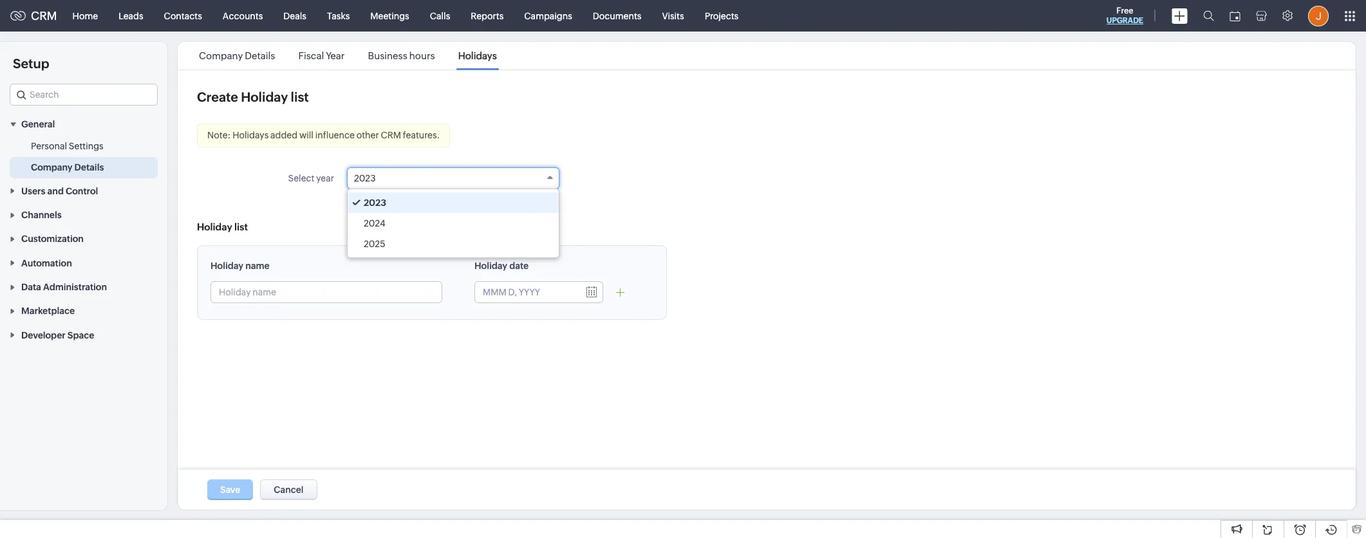 Task type: describe. For each thing, give the bounding box(es) containing it.
general button
[[0, 112, 167, 136]]

business
[[368, 50, 407, 61]]

note: holidays added will influence other crm features.
[[207, 130, 440, 140]]

holidays link
[[456, 50, 499, 61]]

will
[[299, 130, 314, 140]]

company details inside list
[[199, 50, 275, 61]]

create holiday list
[[197, 90, 309, 104]]

year
[[316, 173, 334, 184]]

holiday date
[[475, 261, 529, 271]]

2024
[[364, 218, 385, 229]]

holiday for holiday date
[[475, 261, 507, 271]]

holiday for holiday list
[[197, 221, 232, 232]]

free
[[1117, 6, 1134, 15]]

campaigns
[[524, 11, 572, 21]]

fiscal year
[[298, 50, 345, 61]]

hours
[[409, 50, 435, 61]]

MMM d, yyyy text field
[[475, 282, 578, 303]]

accounts link
[[212, 0, 273, 31]]

company details inside general region
[[31, 162, 104, 173]]

reports
[[471, 11, 504, 21]]

features.
[[403, 130, 440, 140]]

free upgrade
[[1107, 6, 1144, 25]]

company inside general region
[[31, 162, 72, 173]]

documents link
[[583, 0, 652, 31]]

general region
[[0, 136, 167, 179]]

general
[[21, 119, 55, 130]]

personal
[[31, 141, 67, 152]]

calls
[[430, 11, 450, 21]]

business hours link
[[366, 50, 437, 61]]

campaigns link
[[514, 0, 583, 31]]

home link
[[62, 0, 108, 31]]

fiscal year link
[[297, 50, 347, 61]]

date
[[509, 261, 529, 271]]

crm link
[[10, 9, 57, 23]]

list box containing 2023
[[348, 189, 559, 258]]

select year
[[288, 173, 334, 184]]

visits
[[662, 11, 684, 21]]

1 vertical spatial holidays
[[233, 130, 269, 140]]

tasks
[[327, 11, 350, 21]]

other
[[356, 130, 379, 140]]

documents
[[593, 11, 642, 21]]

reports link
[[461, 0, 514, 31]]



Task type: vqa. For each thing, say whether or not it's contained in the screenshot.
topmost Company
yes



Task type: locate. For each thing, give the bounding box(es) containing it.
holidays
[[458, 50, 497, 61], [233, 130, 269, 140]]

holiday for holiday name
[[211, 261, 243, 271]]

company details link
[[197, 50, 277, 61], [31, 161, 104, 174]]

holiday
[[241, 90, 288, 104], [197, 221, 232, 232], [211, 261, 243, 271], [475, 261, 507, 271]]

added
[[270, 130, 298, 140]]

list up will
[[291, 90, 309, 104]]

0 vertical spatial company details link
[[197, 50, 277, 61]]

holiday left name
[[211, 261, 243, 271]]

meetings
[[370, 11, 409, 21]]

holidays right the note:
[[233, 130, 269, 140]]

holiday name
[[211, 261, 270, 271]]

0 horizontal spatial holidays
[[233, 130, 269, 140]]

1 vertical spatial list
[[234, 221, 248, 232]]

company up the "create"
[[199, 50, 243, 61]]

company details
[[199, 50, 275, 61], [31, 162, 104, 173]]

1 horizontal spatial company
[[199, 50, 243, 61]]

company details link down "accounts"
[[197, 50, 277, 61]]

2023 inside option
[[364, 198, 386, 208]]

2023
[[354, 173, 376, 184], [364, 198, 386, 208]]

holiday list
[[197, 221, 248, 232]]

2025
[[364, 239, 385, 249]]

1 vertical spatial company details link
[[31, 161, 104, 174]]

crm left home link
[[31, 9, 57, 23]]

0 horizontal spatial company details link
[[31, 161, 104, 174]]

list
[[291, 90, 309, 104], [234, 221, 248, 232]]

0 vertical spatial crm
[[31, 9, 57, 23]]

note:
[[207, 130, 231, 140]]

2023 inside field
[[354, 173, 376, 184]]

details
[[245, 50, 275, 61], [74, 162, 104, 173]]

0 vertical spatial 2023
[[354, 173, 376, 184]]

list
[[187, 42, 509, 70]]

crm
[[31, 9, 57, 23], [381, 130, 401, 140]]

contacts link
[[154, 0, 212, 31]]

2023 right year
[[354, 173, 376, 184]]

2023 option
[[348, 193, 559, 213]]

leads
[[119, 11, 143, 21]]

crm right other
[[381, 130, 401, 140]]

meetings link
[[360, 0, 420, 31]]

holidays down the 'reports' link
[[458, 50, 497, 61]]

business hours
[[368, 50, 435, 61]]

1 horizontal spatial list
[[291, 90, 309, 104]]

visits link
[[652, 0, 695, 31]]

details inside list
[[245, 50, 275, 61]]

personal settings link
[[31, 140, 103, 153]]

1 vertical spatial company
[[31, 162, 72, 173]]

1 horizontal spatial holidays
[[458, 50, 497, 61]]

0 horizontal spatial list
[[234, 221, 248, 232]]

list containing company details
[[187, 42, 509, 70]]

company
[[199, 50, 243, 61], [31, 162, 72, 173]]

name
[[245, 261, 270, 271]]

0 vertical spatial company details
[[199, 50, 275, 61]]

influence
[[315, 130, 355, 140]]

2023 field
[[347, 167, 559, 189]]

fiscal
[[298, 50, 324, 61]]

select
[[288, 173, 315, 184]]

details down settings on the top of the page
[[74, 162, 104, 173]]

cancel
[[274, 485, 304, 495]]

1 vertical spatial company details
[[31, 162, 104, 173]]

deals link
[[273, 0, 317, 31]]

0 horizontal spatial crm
[[31, 9, 57, 23]]

list up holiday name
[[234, 221, 248, 232]]

company down personal
[[31, 162, 72, 173]]

1 vertical spatial details
[[74, 162, 104, 173]]

2024 option
[[348, 213, 559, 234]]

1 horizontal spatial crm
[[381, 130, 401, 140]]

company details link down personal settings link
[[31, 161, 104, 174]]

accounts
[[223, 11, 263, 21]]

year
[[326, 50, 345, 61]]

1 horizontal spatial details
[[245, 50, 275, 61]]

setup
[[13, 56, 49, 71]]

leads link
[[108, 0, 154, 31]]

0 vertical spatial details
[[245, 50, 275, 61]]

projects
[[705, 11, 739, 21]]

settings
[[69, 141, 103, 152]]

contacts
[[164, 11, 202, 21]]

tasks link
[[317, 0, 360, 31]]

calls link
[[420, 0, 461, 31]]

details inside general region
[[74, 162, 104, 173]]

home
[[72, 11, 98, 21]]

holiday up 'added'
[[241, 90, 288, 104]]

0 horizontal spatial details
[[74, 162, 104, 173]]

deals
[[284, 11, 306, 21]]

2023 up 2024
[[364, 198, 386, 208]]

list box
[[348, 189, 559, 258]]

Holiday name text field
[[211, 282, 442, 303]]

1 horizontal spatial company details
[[199, 50, 275, 61]]

0 vertical spatial company
[[199, 50, 243, 61]]

cancel button
[[260, 480, 317, 500]]

1 horizontal spatial company details link
[[197, 50, 277, 61]]

projects link
[[695, 0, 749, 31]]

1 vertical spatial crm
[[381, 130, 401, 140]]

details up create holiday list
[[245, 50, 275, 61]]

upgrade
[[1107, 16, 1144, 25]]

company details down "accounts"
[[199, 50, 275, 61]]

0 horizontal spatial company details
[[31, 162, 104, 173]]

company details down personal settings link
[[31, 162, 104, 173]]

2025 option
[[348, 234, 559, 254]]

1 vertical spatial 2023
[[364, 198, 386, 208]]

personal settings
[[31, 141, 103, 152]]

create
[[197, 90, 238, 104]]

0 horizontal spatial company
[[31, 162, 72, 173]]

0 vertical spatial holidays
[[458, 50, 497, 61]]

holiday left date
[[475, 261, 507, 271]]

0 vertical spatial list
[[291, 90, 309, 104]]

holiday up holiday name
[[197, 221, 232, 232]]



